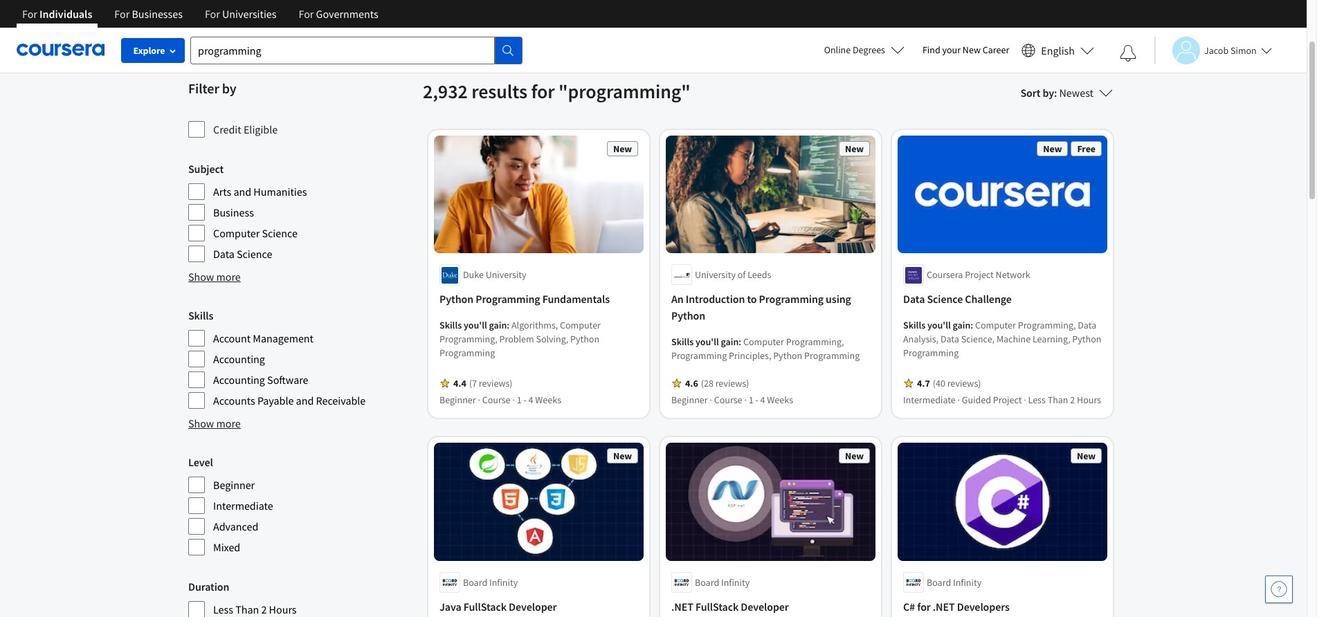 Task type: vqa. For each thing, say whether or not it's contained in the screenshot.
Skills you'll gain : related to Science
yes



Task type: locate. For each thing, give the bounding box(es) containing it.
.net fullstack developer link
[[672, 599, 870, 615]]

developer for .net fullstack developer
[[741, 600, 789, 614]]

0 horizontal spatial 4
[[529, 394, 533, 407]]

1 horizontal spatial beginner · course · 1 - 4 weeks
[[672, 394, 793, 407]]

0 horizontal spatial fullstack
[[464, 600, 507, 614]]

1 infinity from the left
[[489, 577, 518, 589]]

0 vertical spatial and
[[234, 185, 251, 199]]

2 horizontal spatial programming,
[[1018, 319, 1076, 332]]

show
[[188, 270, 214, 284], [188, 417, 214, 431]]

2 weeks from the left
[[767, 394, 793, 407]]

1 show more from the top
[[188, 270, 241, 284]]

beginner · course · 1 - 4 weeks down "4.4 (7 reviews)"
[[440, 394, 561, 407]]

1 horizontal spatial university
[[695, 269, 736, 281]]

1 .net from the left
[[672, 600, 694, 614]]

board up .net fullstack developer
[[695, 577, 719, 589]]

infinity for .net
[[721, 577, 750, 589]]

intermediate up "advanced"
[[213, 499, 273, 513]]

1 horizontal spatial infinity
[[721, 577, 750, 589]]

2 show more from the top
[[188, 417, 241, 431]]

gain up science,
[[953, 319, 971, 332]]

2 reviews) from the left
[[716, 378, 749, 390]]

1 4 from the left
[[529, 394, 533, 407]]

0 horizontal spatial developer
[[509, 600, 557, 614]]

reviews) for science
[[948, 378, 981, 390]]

eligible
[[244, 123, 278, 136]]

1 horizontal spatial by
[[1043, 86, 1054, 100]]

2 - from the left
[[756, 394, 759, 407]]

board for c#
[[927, 577, 951, 589]]

0 vertical spatial show
[[188, 270, 214, 284]]

board infinity for java
[[463, 577, 518, 589]]

computer up science,
[[975, 319, 1016, 332]]

2 horizontal spatial beginner
[[672, 394, 708, 407]]

you'll for science
[[928, 319, 951, 332]]

more
[[216, 270, 241, 284], [216, 417, 241, 431]]

for left universities
[[205, 7, 220, 21]]

show more down accounts
[[188, 417, 241, 431]]

computer inside computer programming, programming principles, python programming
[[744, 336, 784, 349]]

1 horizontal spatial course
[[714, 394, 743, 407]]

2 1 from the left
[[749, 394, 754, 407]]

skills up analysis,
[[903, 319, 926, 332]]

infinity up c# for .net developers
[[953, 577, 982, 589]]

programming, up (7
[[440, 333, 498, 346]]

fullstack
[[464, 600, 507, 614], [696, 600, 739, 614]]

show up the level
[[188, 417, 214, 431]]

gain for introduction
[[721, 336, 739, 349]]

0 vertical spatial 2
[[1071, 394, 1075, 407]]

beginner · course · 1 - 4 weeks
[[440, 394, 561, 407], [672, 394, 793, 407]]

3 · from the left
[[710, 394, 712, 407]]

programming, inside computer programming, data analysis, data science, machine learning, python programming
[[1018, 319, 1076, 332]]

1 accounting from the top
[[213, 352, 265, 366]]

infinity for java
[[489, 577, 518, 589]]

4 down principles,
[[761, 394, 765, 407]]

career
[[983, 44, 1010, 56]]

1 horizontal spatial than
[[1048, 394, 1069, 407]]

: up science,
[[971, 319, 974, 332]]

for right c#
[[918, 600, 931, 614]]

problem
[[500, 333, 534, 346]]

1 weeks from the left
[[535, 394, 561, 407]]

0 horizontal spatial board
[[463, 577, 488, 589]]

reviews) up guided
[[948, 378, 981, 390]]

management
[[253, 332, 314, 345]]

4 down algorithms, computer programming, problem solving, python programming
[[529, 394, 533, 407]]

programming up (7
[[440, 347, 495, 360]]

2 infinity from the left
[[721, 577, 750, 589]]

arts and humanities
[[213, 185, 307, 199]]

1 for from the left
[[22, 7, 37, 21]]

credit eligible
[[213, 123, 278, 136]]

0 horizontal spatial 1
[[517, 394, 522, 407]]

by for sort
[[1043, 86, 1054, 100]]

1 horizontal spatial weeks
[[767, 394, 793, 407]]

learning,
[[1033, 333, 1071, 346]]

1 horizontal spatial fullstack
[[696, 600, 739, 614]]

1 course from the left
[[482, 394, 511, 407]]

board infinity for c#
[[927, 577, 982, 589]]

4.4
[[453, 378, 466, 390]]

programming down analysis,
[[903, 347, 959, 360]]

1 vertical spatial more
[[216, 417, 241, 431]]

0 vertical spatial for
[[531, 79, 555, 104]]

0 vertical spatial more
[[216, 270, 241, 284]]

fullstack for java
[[464, 600, 507, 614]]

1 horizontal spatial intermediate
[[903, 394, 956, 407]]

beginner down 4.6
[[672, 394, 708, 407]]

skills you'll gain : up problem
[[440, 319, 512, 332]]

1 horizontal spatial -
[[756, 394, 759, 407]]

programming, inside computer programming, programming principles, python programming
[[786, 336, 844, 349]]

project up challenge
[[965, 269, 994, 281]]

1 vertical spatial than
[[235, 603, 259, 617]]

4 for to
[[761, 394, 765, 407]]

board infinity up c# for .net developers
[[927, 577, 982, 589]]

algorithms, computer programming, problem solving, python programming
[[440, 319, 601, 360]]

: left newest
[[1054, 86, 1057, 100]]

1 horizontal spatial .net
[[933, 600, 955, 614]]

0 horizontal spatial -
[[524, 394, 527, 407]]

2 horizontal spatial you'll
[[928, 319, 951, 332]]

reviews) right (7
[[479, 378, 513, 390]]

2 more from the top
[[216, 417, 241, 431]]

0 horizontal spatial by
[[222, 80, 236, 97]]

python down an
[[672, 309, 706, 323]]

2 horizontal spatial gain
[[953, 319, 971, 332]]

for for universities
[[205, 7, 220, 21]]

intermediate down 4.7
[[903, 394, 956, 407]]

advanced
[[213, 520, 258, 534]]

science down the humanities at left top
[[262, 226, 298, 240]]

2 horizontal spatial infinity
[[953, 577, 982, 589]]

python inside algorithms, computer programming, problem solving, python programming
[[570, 333, 600, 346]]

infinity up java fullstack developer
[[489, 577, 518, 589]]

less right guided
[[1028, 394, 1046, 407]]

gain
[[489, 319, 507, 332], [953, 319, 971, 332], [721, 336, 739, 349]]

for left businesses
[[114, 7, 130, 21]]

python right solving,
[[570, 333, 600, 346]]

3 board infinity from the left
[[927, 577, 982, 589]]

board infinity up .net fullstack developer
[[695, 577, 750, 589]]

computer inside subject 'group'
[[213, 226, 260, 240]]

science for data science
[[237, 247, 272, 261]]

0 horizontal spatial and
[[234, 185, 251, 199]]

2 for from the left
[[114, 7, 130, 21]]

0 vertical spatial than
[[1048, 394, 1069, 407]]

show more button for accounts
[[188, 415, 241, 432]]

1 1 from the left
[[517, 394, 522, 407]]

2 show from the top
[[188, 417, 214, 431]]

4.4 (7 reviews)
[[453, 378, 513, 390]]

computer for computer programming, programming principles, python programming
[[744, 336, 784, 349]]

beginner · course · 1 - 4 weeks for programming
[[440, 394, 561, 407]]

1 horizontal spatial and
[[296, 394, 314, 408]]

show more
[[188, 270, 241, 284], [188, 417, 241, 431]]

1 vertical spatial intermediate
[[213, 499, 273, 513]]

beginner down 4.4
[[440, 394, 476, 407]]

1 vertical spatial accounting
[[213, 373, 265, 387]]

1 · from the left
[[478, 394, 480, 407]]

1 fullstack from the left
[[464, 600, 507, 614]]

python right learning,
[[1073, 333, 1102, 346]]

and inside subject 'group'
[[234, 185, 251, 199]]

weeks down computer programming, programming principles, python programming at right
[[767, 394, 793, 407]]

1 vertical spatial and
[[296, 394, 314, 408]]

1 developer from the left
[[509, 600, 557, 614]]

2 accounting from the top
[[213, 373, 265, 387]]

explore
[[133, 44, 165, 57]]

1 horizontal spatial 1
[[749, 394, 754, 407]]

1 more from the top
[[216, 270, 241, 284]]

coursera image
[[17, 39, 105, 61]]

skills you'll gain : up (28
[[672, 336, 744, 349]]

show more down data science
[[188, 270, 241, 284]]

1 horizontal spatial you'll
[[696, 336, 719, 349]]

2 fullstack from the left
[[696, 600, 739, 614]]

0 horizontal spatial weeks
[[535, 394, 561, 407]]

0 horizontal spatial for
[[531, 79, 555, 104]]

online degrees
[[824, 44, 885, 56]]

3 for from the left
[[205, 7, 220, 21]]

governments
[[316, 7, 378, 21]]

programming down duke university at the top
[[476, 292, 540, 306]]

2 horizontal spatial board infinity
[[927, 577, 982, 589]]

1 vertical spatial science
[[237, 247, 272, 261]]

data inside subject 'group'
[[213, 247, 235, 261]]

an introduction to programming using python
[[672, 292, 851, 323]]

fullstack for .net
[[696, 600, 739, 614]]

and down software
[[296, 394, 314, 408]]

show notifications image
[[1120, 45, 1137, 62]]

0 horizontal spatial .net
[[672, 600, 694, 614]]

show more button for data
[[188, 269, 241, 285]]

beginner inside "level" group
[[213, 478, 255, 492]]

1 reviews) from the left
[[479, 378, 513, 390]]

science for data science challenge
[[927, 292, 963, 306]]

1 down 4.6 (28 reviews)
[[749, 394, 754, 407]]

2 beginner · course · 1 - 4 weeks from the left
[[672, 394, 793, 407]]

1 horizontal spatial skills you'll gain :
[[672, 336, 744, 349]]

skills up 4.6
[[672, 336, 694, 349]]

course down 4.6 (28 reviews)
[[714, 394, 743, 407]]

2 horizontal spatial skills you'll gain :
[[903, 319, 975, 332]]

to
[[747, 292, 757, 306]]

0 horizontal spatial beginner
[[213, 478, 255, 492]]

computer down fundamentals
[[560, 319, 601, 332]]

computer for computer programming, data analysis, data science, machine learning, python programming
[[975, 319, 1016, 332]]

for for governments
[[299, 7, 314, 21]]

2 developer from the left
[[741, 600, 789, 614]]

science down the computer science
[[237, 247, 272, 261]]

(7
[[469, 378, 477, 390]]

board
[[463, 577, 488, 589], [695, 577, 719, 589], [927, 577, 951, 589]]

programming inside an introduction to programming using python
[[759, 292, 824, 306]]

programming, for an introduction to programming using python
[[786, 336, 844, 349]]

you'll up analysis,
[[928, 319, 951, 332]]

skills group
[[188, 307, 415, 410]]

account
[[213, 332, 251, 345]]

less
[[1028, 394, 1046, 407], [213, 603, 233, 617]]

1 vertical spatial project
[[993, 394, 1022, 407]]

skills up 4.4
[[440, 319, 462, 332]]

for
[[531, 79, 555, 104], [918, 600, 931, 614]]

weeks for fundamentals
[[535, 394, 561, 407]]

0 vertical spatial less
[[1028, 394, 1046, 407]]

·
[[478, 394, 480, 407], [513, 394, 515, 407], [710, 394, 712, 407], [744, 394, 747, 407], [958, 394, 960, 407], [1024, 394, 1027, 407]]

1 board from the left
[[463, 577, 488, 589]]

for left governments
[[299, 7, 314, 21]]

1 horizontal spatial 4
[[761, 394, 765, 407]]

filter
[[188, 80, 219, 97]]

for left individuals
[[22, 7, 37, 21]]

reviews) for introduction
[[716, 378, 749, 390]]

show more button down accounts
[[188, 415, 241, 432]]

accounting for accounting
[[213, 352, 265, 366]]

1 vertical spatial show more button
[[188, 415, 241, 432]]

weeks down solving,
[[535, 394, 561, 407]]

course for introduction
[[714, 394, 743, 407]]

1 horizontal spatial for
[[918, 600, 931, 614]]

0 horizontal spatial board infinity
[[463, 577, 518, 589]]

solving,
[[536, 333, 569, 346]]

1 vertical spatial for
[[918, 600, 931, 614]]

programming, inside algorithms, computer programming, problem solving, python programming
[[440, 333, 498, 346]]

0 horizontal spatial reviews)
[[479, 378, 513, 390]]

:
[[1054, 86, 1057, 100], [507, 319, 510, 332], [971, 319, 974, 332], [739, 336, 742, 349]]

developer
[[509, 600, 557, 614], [741, 600, 789, 614]]

intermediate inside "level" group
[[213, 499, 273, 513]]

4 · from the left
[[744, 394, 747, 407]]

1 horizontal spatial programming,
[[786, 336, 844, 349]]

skills you'll gain : for programming
[[440, 319, 512, 332]]

find
[[923, 44, 941, 56]]

board infinity up java fullstack developer
[[463, 577, 518, 589]]

1 horizontal spatial less
[[1028, 394, 1046, 407]]

science inside data science challenge link
[[927, 292, 963, 306]]

for right results
[[531, 79, 555, 104]]

weeks for to
[[767, 394, 793, 407]]

show more button down data science
[[188, 269, 241, 285]]

1 horizontal spatial reviews)
[[716, 378, 749, 390]]

0 horizontal spatial university
[[486, 269, 527, 281]]

1 vertical spatial hours
[[269, 603, 297, 617]]

receivable
[[316, 394, 366, 408]]

you'll
[[464, 319, 487, 332], [928, 319, 951, 332], [696, 336, 719, 349]]

more down accounts
[[216, 417, 241, 431]]

2 course from the left
[[714, 394, 743, 407]]

you'll down duke
[[464, 319, 487, 332]]

skills for data science challenge
[[903, 319, 926, 332]]

intermediate for intermediate · guided project · less than 2 hours
[[903, 394, 956, 407]]

programming, for data science challenge
[[1018, 319, 1076, 332]]

newest
[[1060, 86, 1094, 100]]

show for accounts
[[188, 417, 214, 431]]

- down principles,
[[756, 394, 759, 407]]

computer for computer science
[[213, 226, 260, 240]]

1 down algorithms, computer programming, problem solving, python programming
[[517, 394, 522, 407]]

computer up principles,
[[744, 336, 784, 349]]

1 horizontal spatial board
[[695, 577, 719, 589]]

0 vertical spatial intermediate
[[903, 394, 956, 407]]

account management
[[213, 332, 314, 345]]

science down coursera
[[927, 292, 963, 306]]

2 show more button from the top
[[188, 415, 241, 432]]

project right guided
[[993, 394, 1022, 407]]

software
[[267, 373, 308, 387]]

science
[[262, 226, 298, 240], [237, 247, 272, 261], [927, 292, 963, 306]]

computer
[[213, 226, 260, 240], [560, 319, 601, 332], [975, 319, 1016, 332], [744, 336, 784, 349]]

and right arts
[[234, 185, 251, 199]]

- for fundamentals
[[524, 394, 527, 407]]

0 horizontal spatial course
[[482, 394, 511, 407]]

0 horizontal spatial programming,
[[440, 333, 498, 346]]

2 board infinity from the left
[[695, 577, 750, 589]]

board for java
[[463, 577, 488, 589]]

0 vertical spatial accounting
[[213, 352, 265, 366]]

0 horizontal spatial beginner · course · 1 - 4 weeks
[[440, 394, 561, 407]]

university up python programming fundamentals
[[486, 269, 527, 281]]

by
[[222, 80, 236, 97], [1043, 86, 1054, 100]]

fullstack inside 'link'
[[696, 600, 739, 614]]

programming, up learning,
[[1018, 319, 1076, 332]]

data science challenge link
[[903, 291, 1102, 308]]

0 horizontal spatial intermediate
[[213, 499, 273, 513]]

board up c# for .net developers
[[927, 577, 951, 589]]

(40
[[933, 378, 946, 390]]

infinity up .net fullstack developer
[[721, 577, 750, 589]]

less than 2 hours
[[213, 603, 297, 617]]

more for data
[[216, 270, 241, 284]]

level group
[[188, 454, 415, 557]]

0 vertical spatial show more
[[188, 270, 241, 284]]

universities
[[222, 7, 277, 21]]

c# for .net developers link
[[903, 599, 1102, 615]]

1 beginner · course · 1 - 4 weeks from the left
[[440, 394, 561, 407]]

: up problem
[[507, 319, 510, 332]]

reviews) for programming
[[479, 378, 513, 390]]

accounting
[[213, 352, 265, 366], [213, 373, 265, 387]]

(28
[[701, 378, 714, 390]]

2 vertical spatial science
[[927, 292, 963, 306]]

guided
[[962, 394, 991, 407]]

3 reviews) from the left
[[948, 378, 981, 390]]

show down data science
[[188, 270, 214, 284]]

show for data
[[188, 270, 214, 284]]

computer inside computer programming, data analysis, data science, machine learning, python programming
[[975, 319, 1016, 332]]

project
[[965, 269, 994, 281], [993, 394, 1022, 407]]

1 show from the top
[[188, 270, 214, 284]]

board infinity
[[463, 577, 518, 589], [695, 577, 750, 589], [927, 577, 982, 589]]

accounting for accounting software
[[213, 373, 265, 387]]

3 infinity from the left
[[953, 577, 982, 589]]

0 horizontal spatial skills you'll gain :
[[440, 319, 512, 332]]

2 board from the left
[[695, 577, 719, 589]]

developer for java fullstack developer
[[509, 600, 557, 614]]

skills you'll gain : up analysis,
[[903, 319, 975, 332]]

2 4 from the left
[[761, 394, 765, 407]]

programming right to
[[759, 292, 824, 306]]

1 horizontal spatial beginner
[[440, 394, 476, 407]]

1 show more button from the top
[[188, 269, 241, 285]]

free
[[1078, 143, 1096, 155]]

individuals
[[40, 7, 92, 21]]

skills
[[188, 309, 213, 323], [440, 319, 462, 332], [903, 319, 926, 332], [672, 336, 694, 349]]

beginner for an introduction to programming using python
[[672, 394, 708, 407]]

programming, down using at top
[[786, 336, 844, 349]]

0 horizontal spatial less
[[213, 603, 233, 617]]

accounting down account
[[213, 352, 265, 366]]

None search field
[[190, 36, 523, 64]]

beginner · course · 1 - 4 weeks down 4.6 (28 reviews)
[[672, 394, 793, 407]]

3 board from the left
[[927, 577, 951, 589]]

python inside computer programming, data analysis, data science, machine learning, python programming
[[1073, 333, 1102, 346]]

2 university from the left
[[695, 269, 736, 281]]

4.7
[[917, 378, 930, 390]]

1 vertical spatial show
[[188, 417, 214, 431]]

1 horizontal spatial developer
[[741, 600, 789, 614]]

course down "4.4 (7 reviews)"
[[482, 394, 511, 407]]

0 vertical spatial hours
[[1077, 394, 1102, 407]]

4 for from the left
[[299, 7, 314, 21]]

0 horizontal spatial 2
[[261, 603, 267, 617]]

of
[[738, 269, 746, 281]]

university up introduction
[[695, 269, 736, 281]]

more down data science
[[216, 270, 241, 284]]

1 for programming
[[517, 394, 522, 407]]

: for python programming fundamentals
[[507, 319, 510, 332]]

english
[[1041, 43, 1075, 57]]

skills up account
[[188, 309, 213, 323]]

python right principles,
[[773, 350, 803, 362]]

by right sort
[[1043, 86, 1054, 100]]

computer down business
[[213, 226, 260, 240]]

1 vertical spatial less
[[213, 603, 233, 617]]

gain up principles,
[[721, 336, 739, 349]]

duration
[[188, 580, 229, 594]]

board for .net
[[695, 577, 719, 589]]

board infinity for .net
[[695, 577, 750, 589]]

0 horizontal spatial hours
[[269, 603, 297, 617]]

1 - from the left
[[524, 394, 527, 407]]

beginner
[[440, 394, 476, 407], [672, 394, 708, 407], [213, 478, 255, 492]]

you'll up (28
[[696, 336, 719, 349]]

beginner · course · 1 - 4 weeks for introduction
[[672, 394, 793, 407]]

0 horizontal spatial than
[[235, 603, 259, 617]]

python inside an introduction to programming using python
[[672, 309, 706, 323]]

0 horizontal spatial infinity
[[489, 577, 518, 589]]

.net fullstack developer
[[672, 600, 789, 614]]

developer inside 'link'
[[741, 600, 789, 614]]

1 board infinity from the left
[[463, 577, 518, 589]]

0 vertical spatial science
[[262, 226, 298, 240]]

1 vertical spatial show more
[[188, 417, 241, 431]]

accounting up accounts
[[213, 373, 265, 387]]

beginner for python programming fundamentals
[[440, 394, 476, 407]]

beginner up "advanced"
[[213, 478, 255, 492]]

2 horizontal spatial board
[[927, 577, 951, 589]]

1 vertical spatial 2
[[261, 603, 267, 617]]

reviews) right (28
[[716, 378, 749, 390]]

payable
[[257, 394, 294, 408]]

results
[[472, 79, 528, 104]]

level
[[188, 456, 213, 469]]

introduction
[[686, 292, 745, 306]]

less down duration
[[213, 603, 233, 617]]

1 university from the left
[[486, 269, 527, 281]]

1 horizontal spatial board infinity
[[695, 577, 750, 589]]

-
[[524, 394, 527, 407], [756, 394, 759, 407]]

1 horizontal spatial gain
[[721, 336, 739, 349]]

0 horizontal spatial gain
[[489, 319, 507, 332]]

6 · from the left
[[1024, 394, 1027, 407]]

than down learning,
[[1048, 394, 1069, 407]]

2 horizontal spatial reviews)
[[948, 378, 981, 390]]

board up java fullstack developer
[[463, 577, 488, 589]]

: up principles,
[[739, 336, 742, 349]]

by right "filter"
[[222, 80, 236, 97]]

0 vertical spatial show more button
[[188, 269, 241, 285]]

than down mixed
[[235, 603, 259, 617]]

- down algorithms, computer programming, problem solving, python programming
[[524, 394, 527, 407]]

gain up problem
[[489, 319, 507, 332]]

computer science
[[213, 226, 298, 240]]

1
[[517, 394, 522, 407], [749, 394, 754, 407]]

university of leeds
[[695, 269, 772, 281]]

find your new career link
[[916, 42, 1017, 59]]

4.6 (28 reviews)
[[685, 378, 749, 390]]

0 horizontal spatial you'll
[[464, 319, 487, 332]]



Task type: describe. For each thing, give the bounding box(es) containing it.
"programming"
[[559, 79, 691, 104]]

for individuals
[[22, 7, 92, 21]]

challenge
[[965, 292, 1012, 306]]

than inside duration group
[[235, 603, 259, 617]]

programming inside algorithms, computer programming, problem solving, python programming
[[440, 347, 495, 360]]

course for programming
[[482, 394, 511, 407]]

find your new career
[[923, 44, 1010, 56]]

hours inside duration group
[[269, 603, 297, 617]]

: for data science challenge
[[971, 319, 974, 332]]

explore button
[[121, 38, 185, 63]]

banner navigation
[[11, 0, 390, 38]]

computer programming, programming principles, python programming
[[672, 336, 860, 362]]

2 · from the left
[[513, 394, 515, 407]]

skills you'll gain : for introduction
[[672, 336, 744, 349]]

1 for introduction
[[749, 394, 754, 407]]

for for businesses
[[114, 7, 130, 21]]

jacob simon
[[1205, 44, 1257, 56]]

more for accounts
[[216, 417, 241, 431]]

show more for accounts payable and receivable
[[188, 417, 241, 431]]

science,
[[961, 333, 995, 346]]

2 .net from the left
[[933, 600, 955, 614]]

for universities
[[205, 7, 277, 21]]

less inside duration group
[[213, 603, 233, 617]]

.net inside 'link'
[[672, 600, 694, 614]]

python inside computer programming, programming principles, python programming
[[773, 350, 803, 362]]

intermediate for intermediate
[[213, 499, 273, 513]]

2 inside duration group
[[261, 603, 267, 617]]

java
[[440, 600, 462, 614]]

programming inside computer programming, data analysis, data science, machine learning, python programming
[[903, 347, 959, 360]]

computer programming, data analysis, data science, machine learning, python programming
[[903, 319, 1102, 360]]

business
[[213, 206, 254, 219]]

programming up 4.6
[[672, 350, 727, 362]]

2,932 results for "programming"
[[423, 79, 691, 104]]

skills inside group
[[188, 309, 213, 323]]

c#
[[903, 600, 915, 614]]

python down duke
[[440, 292, 474, 306]]

accounts payable and receivable
[[213, 394, 366, 408]]

4.6
[[685, 378, 698, 390]]

analysis,
[[903, 333, 939, 346]]

simon
[[1231, 44, 1257, 56]]

and inside skills group
[[296, 394, 314, 408]]

by for filter
[[222, 80, 236, 97]]

you'll for programming
[[464, 319, 487, 332]]

1 horizontal spatial hours
[[1077, 394, 1102, 407]]

duke university
[[463, 269, 527, 281]]

4.7 (40 reviews)
[[917, 378, 981, 390]]

sort by : newest
[[1021, 86, 1094, 100]]

1 horizontal spatial 2
[[1071, 394, 1075, 407]]

machine
[[997, 333, 1031, 346]]

filter by
[[188, 80, 236, 97]]

infinity for c#
[[953, 577, 982, 589]]

2,932
[[423, 79, 468, 104]]

accounts
[[213, 394, 255, 408]]

intermediate · guided project · less than 2 hours
[[903, 394, 1102, 407]]

mixed
[[213, 541, 240, 555]]

fundamentals
[[543, 292, 610, 306]]

: for an introduction to programming using python
[[739, 336, 742, 349]]

you'll for introduction
[[696, 336, 719, 349]]

english button
[[1017, 28, 1100, 73]]

java fullstack developer link
[[440, 599, 638, 615]]

What do you want to learn? text field
[[190, 36, 495, 64]]

duke
[[463, 269, 484, 281]]

data science
[[213, 247, 272, 261]]

leeds
[[748, 269, 772, 281]]

programming down using at top
[[805, 350, 860, 362]]

developers
[[957, 600, 1010, 614]]

for businesses
[[114, 7, 183, 21]]

science for computer science
[[262, 226, 298, 240]]

data science challenge
[[903, 292, 1012, 306]]

gain for programming
[[489, 319, 507, 332]]

an
[[672, 292, 684, 306]]

for for individuals
[[22, 7, 37, 21]]

skills for an introduction to programming using python
[[672, 336, 694, 349]]

coursera project network
[[927, 269, 1031, 281]]

coursera
[[927, 269, 963, 281]]

- for to
[[756, 394, 759, 407]]

sort
[[1021, 86, 1041, 100]]

0 vertical spatial project
[[965, 269, 994, 281]]

computer inside algorithms, computer programming, problem solving, python programming
[[560, 319, 601, 332]]

your
[[943, 44, 961, 56]]

duration group
[[188, 579, 415, 618]]

python programming fundamentals link
[[440, 291, 638, 308]]

python programming fundamentals
[[440, 292, 610, 306]]

online
[[824, 44, 851, 56]]

jacob simon button
[[1155, 36, 1272, 64]]

online degrees button
[[813, 35, 916, 65]]

arts
[[213, 185, 231, 199]]

skills for python programming fundamentals
[[440, 319, 462, 332]]

an introduction to programming using python link
[[672, 291, 870, 324]]

5 · from the left
[[958, 394, 960, 407]]

degrees
[[853, 44, 885, 56]]

accounting software
[[213, 373, 308, 387]]

java fullstack developer
[[440, 600, 557, 614]]

subject group
[[188, 161, 415, 263]]

humanities
[[254, 185, 307, 199]]

show more for data science
[[188, 270, 241, 284]]

businesses
[[132, 7, 183, 21]]

help center image
[[1271, 582, 1288, 598]]

gain for science
[[953, 319, 971, 332]]

for governments
[[299, 7, 378, 21]]

skills you'll gain : for science
[[903, 319, 975, 332]]

c# for .net developers
[[903, 600, 1010, 614]]

jacob
[[1205, 44, 1229, 56]]

using
[[826, 292, 851, 306]]

4 for fundamentals
[[529, 394, 533, 407]]

subject
[[188, 162, 224, 176]]



